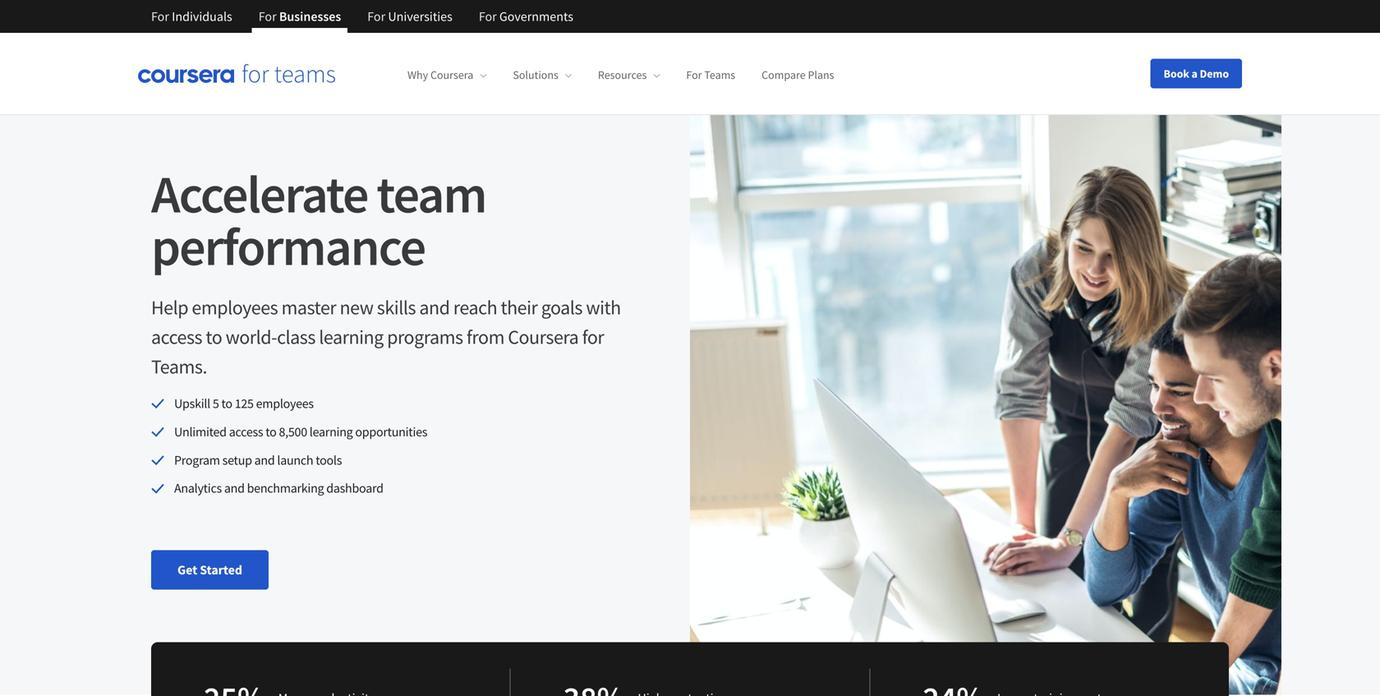 Task type: locate. For each thing, give the bounding box(es) containing it.
0 vertical spatial learning
[[319, 325, 384, 349]]

access
[[151, 325, 202, 349], [229, 424, 263, 440]]

0 vertical spatial to
[[206, 325, 222, 349]]

to left world- on the left
[[206, 325, 222, 349]]

learning
[[319, 325, 384, 349], [310, 424, 353, 440]]

coursera for teams image
[[138, 64, 335, 83]]

for universities
[[368, 8, 453, 25]]

employees up world- on the left
[[192, 295, 278, 320]]

compare plans
[[762, 68, 835, 82]]

1 vertical spatial to
[[221, 395, 232, 412]]

access down 125
[[229, 424, 263, 440]]

new
[[340, 295, 374, 320]]

125
[[235, 395, 254, 412]]

to
[[206, 325, 222, 349], [221, 395, 232, 412], [266, 424, 277, 440]]

for left 'teams'
[[687, 68, 702, 82]]

plans
[[808, 68, 835, 82]]

world-
[[226, 325, 277, 349]]

analytics
[[174, 480, 222, 497]]

launch
[[277, 452, 313, 468]]

and down 'setup'
[[224, 480, 245, 497]]

0 horizontal spatial coursera
[[431, 68, 474, 82]]

0 vertical spatial coursera
[[431, 68, 474, 82]]

employees
[[192, 295, 278, 320], [256, 395, 314, 412]]

0 vertical spatial and
[[419, 295, 450, 320]]

setup
[[222, 452, 252, 468]]

tools
[[316, 452, 342, 468]]

8,500
[[279, 424, 307, 440]]

0 vertical spatial employees
[[192, 295, 278, 320]]

help employees master new skills and reach their goals with access to world-class learning programs from coursera for teams.
[[151, 295, 621, 379]]

coursera right why
[[431, 68, 474, 82]]

for left the governments on the left top
[[479, 8, 497, 25]]

for for individuals
[[151, 8, 169, 25]]

with
[[586, 295, 621, 320]]

coursera
[[431, 68, 474, 82], [508, 325, 579, 349]]

0 horizontal spatial access
[[151, 325, 202, 349]]

1 horizontal spatial access
[[229, 424, 263, 440]]

0 vertical spatial access
[[151, 325, 202, 349]]

1 vertical spatial coursera
[[508, 325, 579, 349]]

for teams
[[687, 68, 736, 82]]

for
[[151, 8, 169, 25], [259, 8, 277, 25], [368, 8, 386, 25], [479, 8, 497, 25], [687, 68, 702, 82]]

why coursera link
[[408, 68, 487, 82]]

a
[[1192, 66, 1198, 81]]

skills
[[377, 295, 416, 320]]

to left 8,500 in the bottom left of the page
[[266, 424, 277, 440]]

get
[[178, 562, 197, 578]]

programs
[[387, 325, 463, 349]]

governments
[[500, 8, 574, 25]]

for left universities
[[368, 8, 386, 25]]

and
[[419, 295, 450, 320], [254, 452, 275, 468], [224, 480, 245, 497]]

coursera inside help employees master new skills and reach their goals with access to world-class learning programs from coursera for teams.
[[508, 325, 579, 349]]

coursera down 'goals'
[[508, 325, 579, 349]]

resources link
[[598, 68, 660, 82]]

for for businesses
[[259, 8, 277, 25]]

program
[[174, 452, 220, 468]]

for left individuals
[[151, 8, 169, 25]]

employees up 8,500 in the bottom left of the page
[[256, 395, 314, 412]]

book a demo button
[[1151, 59, 1243, 88]]

accelerate
[[151, 161, 368, 227]]

learning down new
[[319, 325, 384, 349]]

for teams link
[[687, 68, 736, 82]]

opportunities
[[355, 424, 428, 440]]

2 vertical spatial to
[[266, 424, 277, 440]]

teams.
[[151, 354, 207, 379]]

1 vertical spatial and
[[254, 452, 275, 468]]

and right 'setup'
[[254, 452, 275, 468]]

learning up tools
[[310, 424, 353, 440]]

1 horizontal spatial and
[[254, 452, 275, 468]]

0 horizontal spatial and
[[224, 480, 245, 497]]

and up programs
[[419, 295, 450, 320]]

for
[[582, 325, 604, 349]]

why coursera
[[408, 68, 474, 82]]

2 horizontal spatial and
[[419, 295, 450, 320]]

2 vertical spatial and
[[224, 480, 245, 497]]

to for access
[[266, 424, 277, 440]]

access up teams.
[[151, 325, 202, 349]]

and inside help employees master new skills and reach their goals with access to world-class learning programs from coursera for teams.
[[419, 295, 450, 320]]

for left the businesses
[[259, 8, 277, 25]]

to right 5
[[221, 395, 232, 412]]

1 horizontal spatial coursera
[[508, 325, 579, 349]]



Task type: describe. For each thing, give the bounding box(es) containing it.
accelerate team performance
[[151, 161, 486, 279]]

for businesses
[[259, 8, 341, 25]]

individuals
[[172, 8, 232, 25]]

book a demo
[[1164, 66, 1230, 81]]

demo
[[1200, 66, 1230, 81]]

why
[[408, 68, 428, 82]]

analytics and benchmarking dashboard
[[174, 480, 384, 497]]

performance
[[151, 213, 425, 279]]

access inside help employees master new skills and reach their goals with access to world-class learning programs from coursera for teams.
[[151, 325, 202, 349]]

upskill 5 to 125 employees
[[174, 395, 314, 412]]

get started
[[178, 562, 242, 578]]

team
[[377, 161, 486, 227]]

master
[[282, 295, 336, 320]]

for for governments
[[479, 8, 497, 25]]

solutions
[[513, 68, 559, 82]]

goals
[[541, 295, 583, 320]]

5
[[213, 395, 219, 412]]

unlimited access to 8,500 learning opportunities
[[174, 424, 428, 440]]

get started link
[[151, 550, 269, 590]]

from
[[467, 325, 505, 349]]

employees inside help employees master new skills and reach their goals with access to world-class learning programs from coursera for teams.
[[192, 295, 278, 320]]

compare plans link
[[762, 68, 835, 82]]

reach
[[454, 295, 497, 320]]

for for universities
[[368, 8, 386, 25]]

compare
[[762, 68, 806, 82]]

banner navigation
[[138, 0, 587, 33]]

resources
[[598, 68, 647, 82]]

for individuals
[[151, 8, 232, 25]]

teams
[[705, 68, 736, 82]]

solutions link
[[513, 68, 572, 82]]

1 vertical spatial access
[[229, 424, 263, 440]]

book
[[1164, 66, 1190, 81]]

to inside help employees master new skills and reach their goals with access to world-class learning programs from coursera for teams.
[[206, 325, 222, 349]]

businesses
[[279, 8, 341, 25]]

universities
[[388, 8, 453, 25]]

class
[[277, 325, 316, 349]]

help
[[151, 295, 188, 320]]

learning inside help employees master new skills and reach their goals with access to world-class learning programs from coursera for teams.
[[319, 325, 384, 349]]

unlimited
[[174, 424, 227, 440]]

dashboard
[[326, 480, 384, 497]]

1 vertical spatial learning
[[310, 424, 353, 440]]

program setup and launch tools
[[174, 452, 342, 468]]

benchmarking
[[247, 480, 324, 497]]

to for 5
[[221, 395, 232, 412]]

for governments
[[479, 8, 574, 25]]

1 vertical spatial employees
[[256, 395, 314, 412]]

started
[[200, 562, 242, 578]]

their
[[501, 295, 538, 320]]

upskill
[[174, 395, 210, 412]]



Task type: vqa. For each thing, say whether or not it's contained in the screenshot.
ARE inside the dropdown button
no



